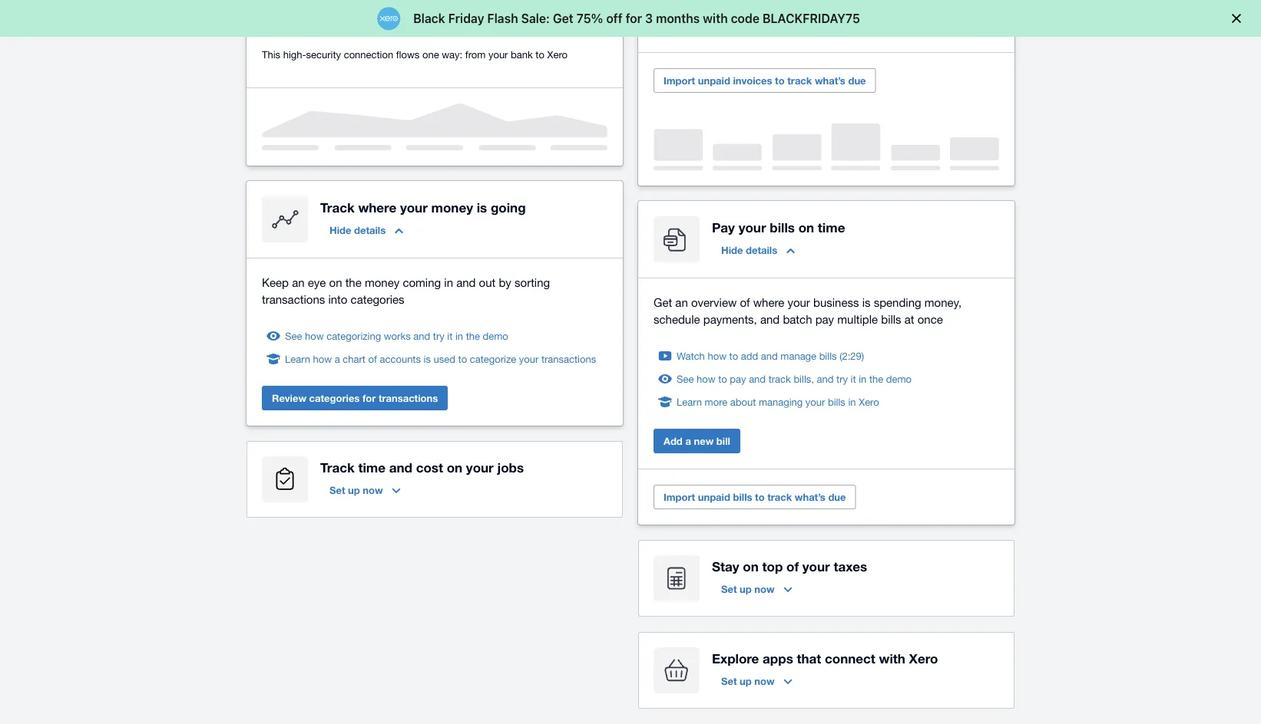 Task type: locate. For each thing, give the bounding box(es) containing it.
0 vertical spatial xero
[[547, 48, 568, 60]]

bills inside "button"
[[733, 492, 752, 503]]

on
[[798, 220, 814, 235], [329, 276, 342, 289], [447, 460, 462, 475], [743, 559, 759, 575]]

is
[[477, 200, 487, 215], [862, 296, 871, 309], [424, 353, 431, 365]]

0 vertical spatial what's
[[815, 75, 845, 86]]

1 vertical spatial it
[[851, 373, 856, 385]]

1 vertical spatial track
[[320, 460, 355, 475]]

money
[[431, 200, 473, 215], [365, 276, 400, 289]]

and right works
[[413, 330, 430, 342]]

an for pay
[[675, 296, 688, 309]]

learn up review
[[285, 353, 310, 365]]

0 vertical spatial bank
[[354, 19, 378, 30]]

1 vertical spatial categories
[[309, 393, 360, 404]]

a inside "link"
[[335, 353, 340, 365]]

is inside "link"
[[424, 353, 431, 365]]

track right "projects icon"
[[320, 460, 355, 475]]

set right "projects icon"
[[329, 485, 345, 497]]

where inside the get an overview of where your business is spending money, schedule payments, and batch pay multiple bills at once
[[753, 296, 784, 309]]

your left taxes
[[802, 559, 830, 575]]

with
[[879, 651, 905, 667]]

1 unpaid from the top
[[698, 75, 730, 86]]

0 horizontal spatial the
[[345, 276, 362, 289]]

money left coming
[[365, 276, 400, 289]]

how inside "link"
[[313, 353, 332, 365]]

and left "out"
[[456, 276, 476, 289]]

the up 'into'
[[345, 276, 362, 289]]

money left going
[[431, 200, 473, 215]]

0 vertical spatial hide details
[[329, 224, 386, 236]]

unpaid inside import unpaid invoices to track what's due button
[[698, 75, 730, 86]]

what's for import unpaid bills to track what's due
[[795, 492, 825, 503]]

track up managing
[[768, 373, 791, 385]]

track inside "button"
[[767, 492, 792, 503]]

the down multiple
[[869, 373, 883, 385]]

to right invoices
[[775, 75, 785, 86]]

1 vertical spatial import
[[664, 492, 695, 503]]

0 horizontal spatial of
[[368, 353, 377, 365]]

1 vertical spatial see
[[677, 373, 694, 385]]

0 vertical spatial is
[[477, 200, 487, 215]]

import inside "button"
[[664, 492, 695, 503]]

how
[[305, 330, 324, 342], [708, 350, 727, 362], [313, 353, 332, 365], [697, 373, 715, 385]]

track money icon image
[[262, 197, 308, 243]]

a right add
[[685, 436, 691, 447]]

0 horizontal spatial a
[[335, 353, 340, 365]]

to up top
[[755, 492, 765, 503]]

1 vertical spatial up
[[740, 584, 752, 596]]

2 vertical spatial is
[[424, 353, 431, 365]]

set up now button for on
[[712, 578, 801, 602]]

0 horizontal spatial learn
[[285, 353, 310, 365]]

1 vertical spatial hide
[[721, 244, 743, 256]]

hide down pay
[[721, 244, 743, 256]]

0 horizontal spatial try
[[433, 330, 444, 342]]

what's down invoice
[[815, 75, 845, 86]]

and
[[698, 19, 716, 30], [456, 276, 476, 289], [760, 313, 780, 326], [413, 330, 430, 342], [761, 350, 778, 362], [749, 373, 766, 385], [817, 373, 834, 385], [389, 460, 412, 475]]

0 vertical spatial an
[[292, 276, 305, 289]]

watch how to add and manage bills (2:29) link
[[677, 349, 864, 364]]

it up 'used'
[[447, 330, 453, 342]]

hide
[[329, 224, 351, 236], [721, 244, 743, 256]]

1 horizontal spatial time
[[818, 220, 845, 235]]

and right add
[[761, 350, 778, 362]]

how up the more
[[697, 373, 715, 385]]

bills inside the get an overview of where your business is spending money, schedule payments, and batch pay multiple bills at once
[[881, 313, 901, 326]]

0 vertical spatial track
[[320, 200, 355, 215]]

details down the track where your money is going
[[354, 224, 386, 236]]

import for import unpaid invoices to track what's due
[[664, 75, 695, 86]]

track inside button
[[787, 75, 812, 86]]

1 vertical spatial set up now button
[[712, 578, 801, 602]]

1 vertical spatial a
[[685, 436, 691, 447]]

to right from on the left top of the page
[[536, 48, 544, 60]]

pay
[[712, 220, 735, 235]]

2 unpaid from the top
[[698, 492, 730, 503]]

categories right 'into'
[[351, 293, 404, 306]]

now
[[363, 485, 383, 497], [754, 584, 775, 596], [754, 676, 775, 688]]

track right invoices
[[787, 75, 812, 86]]

1 horizontal spatial hide details button
[[712, 238, 804, 263]]

1 vertical spatial an
[[675, 296, 688, 309]]

1 vertical spatial pay
[[730, 373, 746, 385]]

hide details button down the track where your money is going
[[320, 218, 413, 243]]

transactions inside keep an eye on the money coming in and out by sorting transactions into categories
[[262, 293, 325, 306]]

0 vertical spatial now
[[363, 485, 383, 497]]

0 horizontal spatial demo
[[483, 330, 508, 342]]

set up now for track
[[329, 485, 383, 497]]

money inside keep an eye on the money coming in and out by sorting transactions into categories
[[365, 276, 400, 289]]

by
[[499, 276, 511, 289]]

an inside the get an overview of where your business is spending money, schedule payments, and batch pay multiple bills at once
[[675, 296, 688, 309]]

bills down "see how to pay and track bills, and try it in the demo" link
[[828, 396, 845, 408]]

your down bills,
[[805, 396, 825, 408]]

set up now button down explore
[[712, 670, 801, 694]]

and down add
[[749, 373, 766, 385]]

an inside keep an eye on the money coming in and out by sorting transactions into categories
[[292, 276, 305, 289]]

1 import from the top
[[664, 75, 695, 86]]

bank right from on the left top of the page
[[511, 48, 533, 60]]

to inside "link"
[[458, 353, 467, 365]]

pay your bills on time
[[712, 220, 845, 235]]

see how categorizing works and try it in the demo link
[[285, 329, 508, 344]]

0 horizontal spatial details
[[354, 224, 386, 236]]

up
[[348, 485, 360, 497], [740, 584, 752, 596], [740, 676, 752, 688]]

learn how a chart of accounts is used to categorize your transactions link
[[285, 352, 596, 367]]

0 vertical spatial track
[[787, 75, 812, 86]]

bills down "spending" at the top right of the page
[[881, 313, 901, 326]]

learn inside "link"
[[285, 353, 310, 365]]

bank inside button
[[354, 19, 378, 30]]

and inside watch how to add and manage bills (2:29) link
[[761, 350, 778, 362]]

and right create
[[698, 19, 716, 30]]

1 vertical spatial where
[[753, 296, 784, 309]]

0 horizontal spatial hide
[[329, 224, 351, 236]]

invoice
[[816, 19, 850, 30]]

0 vertical spatial hide
[[329, 224, 351, 236]]

invoices preview bar graph image
[[654, 124, 999, 171]]

add a new bill
[[664, 436, 730, 447]]

1 horizontal spatial hide
[[721, 244, 743, 256]]

a inside button
[[685, 436, 691, 447]]

set for explore
[[721, 676, 737, 688]]

is up multiple
[[862, 296, 871, 309]]

details down pay your bills on time on the right
[[746, 244, 777, 256]]

bank up connection
[[354, 19, 378, 30]]

import down add
[[664, 492, 695, 503]]

2 horizontal spatial is
[[862, 296, 871, 309]]

categories left for
[[309, 393, 360, 404]]

top
[[762, 559, 783, 575]]

unpaid down bill
[[698, 492, 730, 503]]

time up the business
[[818, 220, 845, 235]]

0 horizontal spatial is
[[424, 353, 431, 365]]

up down stay on top of your taxes
[[740, 584, 752, 596]]

unpaid for bills
[[698, 492, 730, 503]]

1 horizontal spatial money
[[431, 200, 473, 215]]

add
[[664, 436, 683, 447]]

set up now for stay
[[721, 584, 775, 596]]

0 vertical spatial learn
[[285, 353, 310, 365]]

learn
[[285, 353, 310, 365], [677, 396, 702, 408]]

1 vertical spatial try
[[836, 373, 848, 385]]

unpaid for invoices
[[698, 75, 730, 86]]

what's up stay on top of your taxes
[[795, 492, 825, 503]]

your up coming
[[400, 200, 428, 215]]

set up now down stay
[[721, 584, 775, 596]]

1 vertical spatial learn
[[677, 396, 702, 408]]

set up now down track time and cost on your jobs
[[329, 485, 383, 497]]

0 vertical spatial the
[[345, 276, 362, 289]]

unpaid left invoices
[[698, 75, 730, 86]]

1 horizontal spatial bank
[[511, 48, 533, 60]]

0 vertical spatial categories
[[351, 293, 404, 306]]

2 vertical spatial of
[[786, 559, 799, 575]]

0 vertical spatial a
[[335, 353, 340, 365]]

spending
[[874, 296, 921, 309]]

set up now button
[[320, 479, 410, 503], [712, 578, 801, 602], [712, 670, 801, 694]]

demo up categorize
[[483, 330, 508, 342]]

0 horizontal spatial hide details button
[[320, 218, 413, 243]]

now down apps
[[754, 676, 775, 688]]

2 horizontal spatial transactions
[[541, 353, 596, 365]]

1 vertical spatial is
[[862, 296, 871, 309]]

schedule
[[654, 313, 700, 326]]

how for learn how a chart of accounts is used to categorize your transactions
[[313, 353, 332, 365]]

0 horizontal spatial money
[[365, 276, 400, 289]]

now down top
[[754, 584, 775, 596]]

hide details down the track where your money is going
[[329, 224, 386, 236]]

due for import unpaid bills to track what's due
[[828, 492, 846, 503]]

see down the watch
[[677, 373, 694, 385]]

set up now button down track time and cost on your jobs
[[320, 479, 410, 503]]

transactions down keep
[[262, 293, 325, 306]]

categories
[[351, 293, 404, 306], [309, 393, 360, 404]]

a left chart
[[335, 353, 340, 365]]

try down (2:29)
[[836, 373, 848, 385]]

watch how to add and manage bills (2:29)
[[677, 350, 864, 362]]

it down (2:29)
[[851, 373, 856, 385]]

0 vertical spatial money
[[431, 200, 473, 215]]

due up taxes
[[828, 492, 846, 503]]

1 track from the top
[[320, 200, 355, 215]]

connection
[[344, 48, 393, 60]]

stay
[[712, 559, 739, 575]]

of for get
[[740, 296, 750, 309]]

in inside learn more about managing your bills in xero link
[[848, 396, 856, 408]]

keep an eye on the money coming in and out by sorting transactions into categories
[[262, 276, 550, 306]]

0 vertical spatial up
[[348, 485, 360, 497]]

1 vertical spatial of
[[368, 353, 377, 365]]

due down invoice
[[848, 75, 866, 86]]

set down explore
[[721, 676, 737, 688]]

categorizing
[[327, 330, 381, 342]]

review categories for transactions button
[[262, 386, 448, 411]]

now for on
[[754, 584, 775, 596]]

0 horizontal spatial bank
[[354, 19, 378, 30]]

track
[[787, 75, 812, 86], [768, 373, 791, 385], [767, 492, 792, 503]]

set up now button for time
[[320, 479, 410, 503]]

transactions right categorize
[[541, 353, 596, 365]]

connect your bank account
[[287, 19, 419, 30]]

coming
[[403, 276, 441, 289]]

is left 'used'
[[424, 353, 431, 365]]

set up now down explore
[[721, 676, 775, 688]]

the
[[345, 276, 362, 289], [466, 330, 480, 342], [869, 373, 883, 385]]

0 vertical spatial import
[[664, 75, 695, 86]]

set down stay
[[721, 584, 737, 596]]

hide details for where
[[329, 224, 386, 236]]

payments,
[[703, 313, 757, 326]]

0 horizontal spatial xero
[[547, 48, 568, 60]]

up for explore
[[740, 676, 752, 688]]

0 vertical spatial transactions
[[262, 293, 325, 306]]

now for time
[[363, 485, 383, 497]]

0 vertical spatial time
[[818, 220, 845, 235]]

and inside the get an overview of where your business is spending money, schedule payments, and batch pay multiple bills at once
[[760, 313, 780, 326]]

up right "projects icon"
[[348, 485, 360, 497]]

1 vertical spatial set
[[721, 584, 737, 596]]

your right categorize
[[519, 353, 539, 365]]

0 horizontal spatial transactions
[[262, 293, 325, 306]]

explore
[[712, 651, 759, 667]]

0 vertical spatial unpaid
[[698, 75, 730, 86]]

1 horizontal spatial it
[[851, 373, 856, 385]]

pay up about
[[730, 373, 746, 385]]

0 vertical spatial details
[[354, 224, 386, 236]]

details for where
[[354, 224, 386, 236]]

to up the more
[[718, 373, 727, 385]]

unpaid inside import unpaid bills to track what's due "button"
[[698, 492, 730, 503]]

1 horizontal spatial the
[[466, 330, 480, 342]]

2 import from the top
[[664, 492, 695, 503]]

0 horizontal spatial time
[[358, 460, 386, 475]]

how right the watch
[[708, 350, 727, 362]]

1 horizontal spatial hide details
[[721, 244, 777, 256]]

import unpaid bills to track what's due
[[664, 492, 846, 503]]

see
[[285, 330, 302, 342], [677, 373, 694, 385]]

time left 'cost'
[[358, 460, 386, 475]]

details for your
[[746, 244, 777, 256]]

track
[[320, 200, 355, 215], [320, 460, 355, 475]]

0 horizontal spatial pay
[[730, 373, 746, 385]]

1 horizontal spatial xero
[[859, 396, 879, 408]]

hide details for your
[[721, 244, 777, 256]]

see for see how to pay and track bills, and try it in the demo
[[677, 373, 694, 385]]

hide details button
[[320, 218, 413, 243], [712, 238, 804, 263]]

the up categorize
[[466, 330, 480, 342]]

1 vertical spatial unpaid
[[698, 492, 730, 503]]

banking preview line graph image
[[262, 104, 607, 151]]

new
[[694, 436, 714, 447]]

due
[[848, 75, 866, 86], [828, 492, 846, 503]]

at
[[905, 313, 914, 326]]

due inside "button"
[[828, 492, 846, 503]]

1 vertical spatial bank
[[511, 48, 533, 60]]

of right chart
[[368, 353, 377, 365]]

and inside see how categorizing works and try it in the demo link
[[413, 330, 430, 342]]

2 horizontal spatial xero
[[909, 651, 938, 667]]

how left chart
[[313, 353, 332, 365]]

1 horizontal spatial demo
[[886, 373, 912, 385]]

2 vertical spatial set
[[721, 676, 737, 688]]

learn left the more
[[677, 396, 702, 408]]

learn more about managing your bills in xero
[[677, 396, 879, 408]]

1 horizontal spatial an
[[675, 296, 688, 309]]

your
[[330, 19, 351, 30], [771, 19, 792, 30], [488, 48, 508, 60], [400, 200, 428, 215], [739, 220, 766, 235], [787, 296, 810, 309], [519, 353, 539, 365], [805, 396, 825, 408], [466, 460, 494, 475], [802, 559, 830, 575]]

1 horizontal spatial try
[[836, 373, 848, 385]]

0 vertical spatial see
[[285, 330, 302, 342]]

time
[[818, 220, 845, 235], [358, 460, 386, 475]]

2 horizontal spatial of
[[786, 559, 799, 575]]

0 vertical spatial it
[[447, 330, 453, 342]]

hide details
[[329, 224, 386, 236], [721, 244, 777, 256]]

in
[[444, 276, 453, 289], [455, 330, 463, 342], [859, 373, 866, 385], [848, 396, 856, 408]]

2 vertical spatial the
[[869, 373, 883, 385]]

try
[[433, 330, 444, 342], [836, 373, 848, 385]]

and right bills,
[[817, 373, 834, 385]]

now down track time and cost on your jobs
[[363, 485, 383, 497]]

1 horizontal spatial due
[[848, 75, 866, 86]]

your right connect
[[330, 19, 351, 30]]

hide details button down pay your bills on time on the right
[[712, 238, 804, 263]]

1 horizontal spatial details
[[746, 244, 777, 256]]

import inside button
[[664, 75, 695, 86]]

1 vertical spatial what's
[[795, 492, 825, 503]]

transactions right for
[[379, 393, 438, 404]]

hide details down pay
[[721, 244, 777, 256]]

and left batch
[[760, 313, 780, 326]]

set up now button down top
[[712, 578, 801, 602]]

1 horizontal spatial learn
[[677, 396, 702, 408]]

see how to pay and track bills, and try it in the demo
[[677, 373, 912, 385]]

learn for learn more about managing your bills in xero
[[677, 396, 702, 408]]

0 horizontal spatial hide details
[[329, 224, 386, 236]]

set up now
[[329, 485, 383, 497], [721, 584, 775, 596], [721, 676, 775, 688]]

this
[[262, 48, 280, 60]]

your up batch
[[787, 296, 810, 309]]

what's inside "button"
[[795, 492, 825, 503]]

demo down at
[[886, 373, 912, 385]]

2 vertical spatial track
[[767, 492, 792, 503]]

of up the payments, on the top
[[740, 296, 750, 309]]

1 vertical spatial transactions
[[541, 353, 596, 365]]

2 track from the top
[[320, 460, 355, 475]]

0 vertical spatial set up now
[[329, 485, 383, 497]]

to right 'used'
[[458, 353, 467, 365]]

try up learn how a chart of accounts is used to categorize your transactions at the left of page
[[433, 330, 444, 342]]

in inside see how categorizing works and try it in the demo link
[[455, 330, 463, 342]]

hide right track money icon
[[329, 224, 351, 236]]

import unpaid bills to track what's due button
[[654, 485, 856, 510]]

track for invoices
[[787, 75, 812, 86]]

0 horizontal spatial it
[[447, 330, 453, 342]]

1 vertical spatial hide details
[[721, 244, 777, 256]]

2 vertical spatial up
[[740, 676, 752, 688]]

hide details button for where
[[320, 218, 413, 243]]

0 horizontal spatial an
[[292, 276, 305, 289]]

categories inside button
[[309, 393, 360, 404]]

get
[[654, 296, 672, 309]]

up for track
[[348, 485, 360, 497]]

dialog
[[0, 0, 1261, 37]]

an left eye
[[292, 276, 305, 289]]

due inside button
[[848, 75, 866, 86]]

pay down the business
[[815, 313, 834, 326]]

0 vertical spatial due
[[848, 75, 866, 86]]

import down create
[[664, 75, 695, 86]]

what's
[[815, 75, 845, 86], [795, 492, 825, 503]]

bills right pay
[[770, 220, 795, 235]]

track up top
[[767, 492, 792, 503]]

of inside the get an overview of where your business is spending money, schedule payments, and batch pay multiple bills at once
[[740, 296, 750, 309]]

projects icon image
[[262, 457, 308, 503]]

where
[[358, 200, 396, 215], [753, 296, 784, 309]]

categories inside keep an eye on the money coming in and out by sorting transactions into categories
[[351, 293, 404, 306]]

what's inside button
[[815, 75, 845, 86]]

an up 'schedule'
[[675, 296, 688, 309]]

out
[[479, 276, 496, 289]]

categorize
[[470, 353, 516, 365]]

1 vertical spatial the
[[466, 330, 480, 342]]

2 vertical spatial set up now button
[[712, 670, 801, 694]]

1 horizontal spatial transactions
[[379, 393, 438, 404]]

of right top
[[786, 559, 799, 575]]

0 vertical spatial pay
[[815, 313, 834, 326]]

is left going
[[477, 200, 487, 215]]

to left add
[[729, 350, 738, 362]]

way:
[[442, 48, 462, 60]]



Task type: describe. For each thing, give the bounding box(es) containing it.
how for see how to pay and track bills, and try it in the demo
[[697, 373, 715, 385]]

track where your money is going
[[320, 200, 526, 215]]

your inside the get an overview of where your business is spending money, schedule payments, and batch pay multiple bills at once
[[787, 296, 810, 309]]

explore apps that connect with xero
[[712, 651, 938, 667]]

create
[[664, 19, 695, 30]]

connect
[[825, 651, 875, 667]]

see how to pay and track bills, and try it in the demo link
[[677, 372, 912, 387]]

in inside keep an eye on the money coming in and out by sorting transactions into categories
[[444, 276, 453, 289]]

bills icon image
[[654, 217, 700, 263]]

connect your bank account button
[[262, 12, 429, 37]]

connect
[[287, 19, 328, 30]]

your inside "link"
[[519, 353, 539, 365]]

transactions inside "link"
[[541, 353, 596, 365]]

manage
[[781, 350, 816, 362]]

to inside button
[[775, 75, 785, 86]]

add-ons icon image
[[654, 648, 700, 694]]

(2:29)
[[840, 350, 864, 362]]

overview
[[691, 296, 737, 309]]

and inside create and customize your first invoice button
[[698, 19, 716, 30]]

your left the jobs on the left
[[466, 460, 494, 475]]

and inside keep an eye on the money coming in and out by sorting transactions into categories
[[456, 276, 476, 289]]

on inside keep an eye on the money coming in and out by sorting transactions into categories
[[329, 276, 342, 289]]

chart
[[343, 353, 366, 365]]

0 vertical spatial try
[[433, 330, 444, 342]]

up for stay
[[740, 584, 752, 596]]

1 vertical spatial demo
[[886, 373, 912, 385]]

in inside "see how to pay and track bills, and try it in the demo" link
[[859, 373, 866, 385]]

now for apps
[[754, 676, 775, 688]]

hide for track
[[329, 224, 351, 236]]

from
[[465, 48, 486, 60]]

hide for pay
[[721, 244, 743, 256]]

an for track
[[292, 276, 305, 289]]

add a new bill button
[[654, 429, 740, 454]]

invoices
[[733, 75, 772, 86]]

what's for import unpaid invoices to track what's due
[[815, 75, 845, 86]]

eye
[[308, 276, 326, 289]]

1 vertical spatial xero
[[859, 396, 879, 408]]

jobs
[[497, 460, 524, 475]]

business
[[813, 296, 859, 309]]

set up now for explore
[[721, 676, 775, 688]]

add
[[741, 350, 758, 362]]

multiple
[[837, 313, 878, 326]]

sorting
[[515, 276, 550, 289]]

how for watch how to add and manage bills (2:29)
[[708, 350, 727, 362]]

2 vertical spatial xero
[[909, 651, 938, 667]]

managing
[[759, 396, 803, 408]]

track for track time and cost on your jobs
[[320, 460, 355, 475]]

bills,
[[794, 373, 814, 385]]

hide details button for your
[[712, 238, 804, 263]]

0 vertical spatial where
[[358, 200, 396, 215]]

set up now button for apps
[[712, 670, 801, 694]]

flows
[[396, 48, 420, 60]]

one
[[422, 48, 439, 60]]

1 vertical spatial time
[[358, 460, 386, 475]]

taxes
[[834, 559, 867, 575]]

is inside the get an overview of where your business is spending money, schedule payments, and batch pay multiple bills at once
[[862, 296, 871, 309]]

import unpaid invoices to track what's due button
[[654, 68, 876, 93]]

more
[[705, 396, 727, 408]]

1 horizontal spatial is
[[477, 200, 487, 215]]

batch
[[783, 313, 812, 326]]

money,
[[924, 296, 962, 309]]

import for import unpaid bills to track what's due
[[664, 492, 695, 503]]

create and customize your first invoice button
[[654, 12, 860, 37]]

set for track
[[329, 485, 345, 497]]

used
[[434, 353, 455, 365]]

to inside "button"
[[755, 492, 765, 503]]

due for import unpaid invoices to track what's due
[[848, 75, 866, 86]]

stay on top of your taxes
[[712, 559, 867, 575]]

transactions inside button
[[379, 393, 438, 404]]

security
[[306, 48, 341, 60]]

learn for learn how a chart of accounts is used to categorize your transactions
[[285, 353, 310, 365]]

going
[[491, 200, 526, 215]]

bill
[[716, 436, 730, 447]]

set for stay
[[721, 584, 737, 596]]

account
[[380, 19, 419, 30]]

pay inside the get an overview of where your business is spending money, schedule payments, and batch pay multiple bills at once
[[815, 313, 834, 326]]

the inside keep an eye on the money coming in and out by sorting transactions into categories
[[345, 276, 362, 289]]

that
[[797, 651, 821, 667]]

your left first on the right of page
[[771, 19, 792, 30]]

watch
[[677, 350, 705, 362]]

about
[[730, 396, 756, 408]]

your right from on the left top of the page
[[488, 48, 508, 60]]

track for track where your money is going
[[320, 200, 355, 215]]

review categories for transactions
[[272, 393, 438, 404]]

high-
[[283, 48, 306, 60]]

1 vertical spatial track
[[768, 373, 791, 385]]

create and customize your first invoice
[[664, 19, 850, 30]]

of inside "link"
[[368, 353, 377, 365]]

once
[[918, 313, 943, 326]]

track time and cost on your jobs
[[320, 460, 524, 475]]

your right pay
[[739, 220, 766, 235]]

this high-security connection flows one way: from your bank to xero
[[262, 48, 568, 60]]

see how categorizing works and try it in the demo
[[285, 330, 508, 342]]

customize
[[719, 19, 768, 30]]

for
[[362, 393, 376, 404]]

get an overview of where your business is spending money, schedule payments, and batch pay multiple bills at once
[[654, 296, 962, 326]]

track for bills
[[767, 492, 792, 503]]

and left 'cost'
[[389, 460, 412, 475]]

cost
[[416, 460, 443, 475]]

accounts
[[380, 353, 421, 365]]

2 horizontal spatial the
[[869, 373, 883, 385]]

of for stay
[[786, 559, 799, 575]]

taxes icon image
[[654, 556, 700, 602]]

apps
[[763, 651, 793, 667]]

review
[[272, 393, 306, 404]]

first
[[794, 19, 813, 30]]

works
[[384, 330, 411, 342]]

into
[[328, 293, 347, 306]]

see for see how categorizing works and try it in the demo
[[285, 330, 302, 342]]

keep
[[262, 276, 289, 289]]

import unpaid invoices to track what's due
[[664, 75, 866, 86]]

bills left (2:29)
[[819, 350, 837, 362]]

learn how a chart of accounts is used to categorize your transactions
[[285, 353, 596, 365]]

how for see how categorizing works and try it in the demo
[[305, 330, 324, 342]]

learn more about managing your bills in xero link
[[677, 395, 879, 410]]



Task type: vqa. For each thing, say whether or not it's contained in the screenshot.
plan
no



